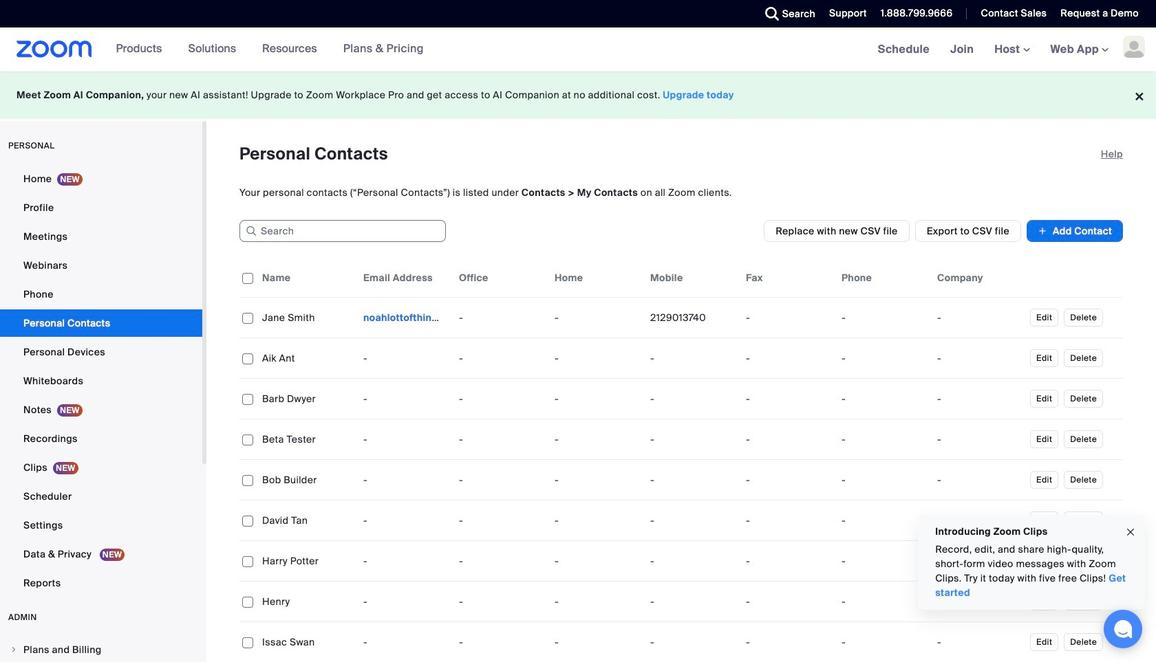 Task type: describe. For each thing, give the bounding box(es) containing it.
Search Contacts Input text field
[[239, 220, 446, 242]]

close image
[[1125, 525, 1136, 540]]

add image
[[1038, 224, 1047, 238]]

profile picture image
[[1123, 36, 1145, 58]]

meetings navigation
[[868, 28, 1156, 72]]

right image
[[10, 646, 18, 654]]

product information navigation
[[92, 28, 434, 72]]



Task type: locate. For each thing, give the bounding box(es) containing it.
footer
[[0, 72, 1156, 119]]

zoom logo image
[[17, 41, 92, 58]]

banner
[[0, 28, 1156, 72]]

personal menu menu
[[0, 165, 202, 599]]

application
[[239, 259, 1123, 663]]

cell
[[358, 304, 453, 332], [740, 304, 836, 332], [836, 304, 932, 332], [932, 304, 1027, 332], [740, 345, 836, 372], [836, 345, 932, 372], [932, 345, 1027, 372], [740, 385, 836, 413], [836, 385, 932, 413], [932, 385, 1027, 413], [740, 426, 836, 453], [836, 426, 932, 453], [932, 426, 1027, 453], [932, 548, 1027, 575], [932, 588, 1027, 616]]

open chat image
[[1113, 620, 1133, 639]]

menu item
[[0, 637, 202, 663]]



Task type: vqa. For each thing, say whether or not it's contained in the screenshot.
'right' icon
yes



